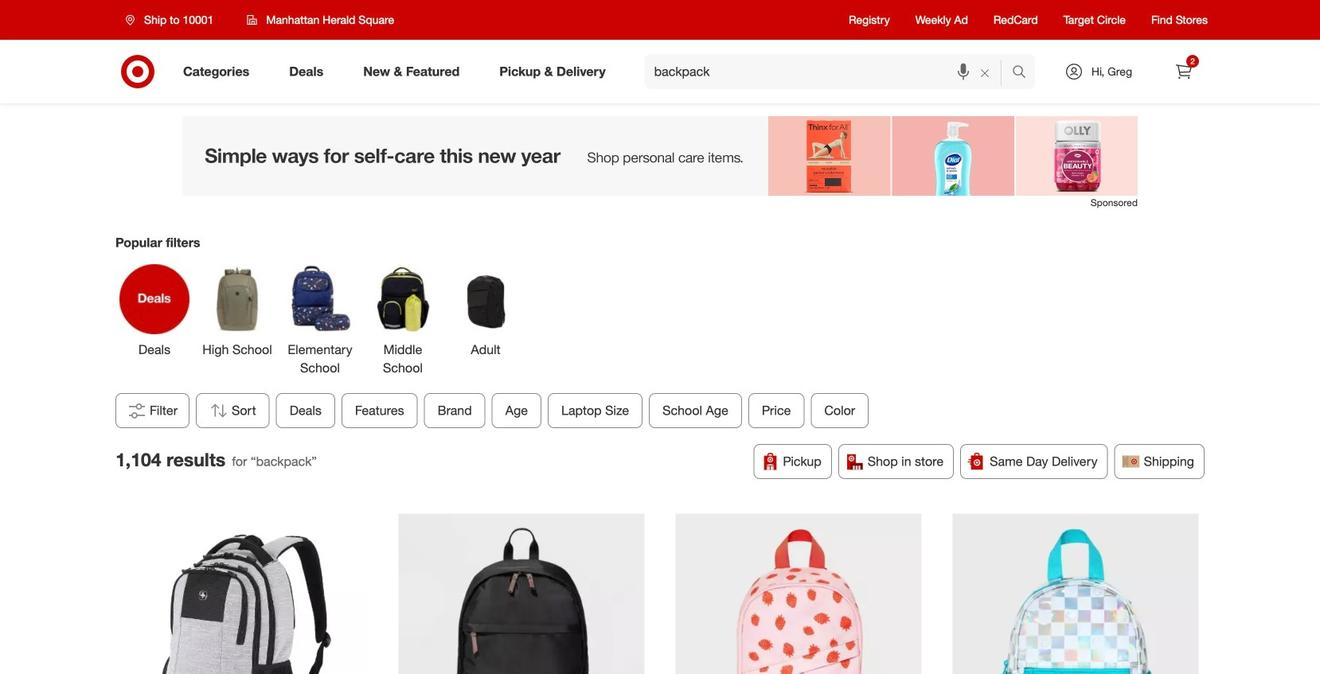 Task type: describe. For each thing, give the bounding box(es) containing it.
advertisement element
[[182, 116, 1138, 196]]



Task type: vqa. For each thing, say whether or not it's contained in the screenshot.
toys within $24.99 When purchased online Spend $50 save $10, Spend $100 save $25 on select toys
no



Task type: locate. For each thing, give the bounding box(es) containing it.
kids' adaptive mini backpack - cat & jack™ iridescent blue image
[[953, 514, 1199, 675], [953, 514, 1199, 675]]

What can we help you find? suggestions appear below search field
[[645, 54, 1017, 89]]

kids' mini backpack with diagonal zipper - cat & jack™ image
[[676, 514, 922, 675], [676, 514, 922, 675]]

swissgear laptop 18" backpack - light heather gray image
[[121, 514, 368, 675], [121, 514, 368, 675]]

backpack - goodfellow & co™ image
[[399, 514, 645, 675], [399, 514, 645, 675]]



